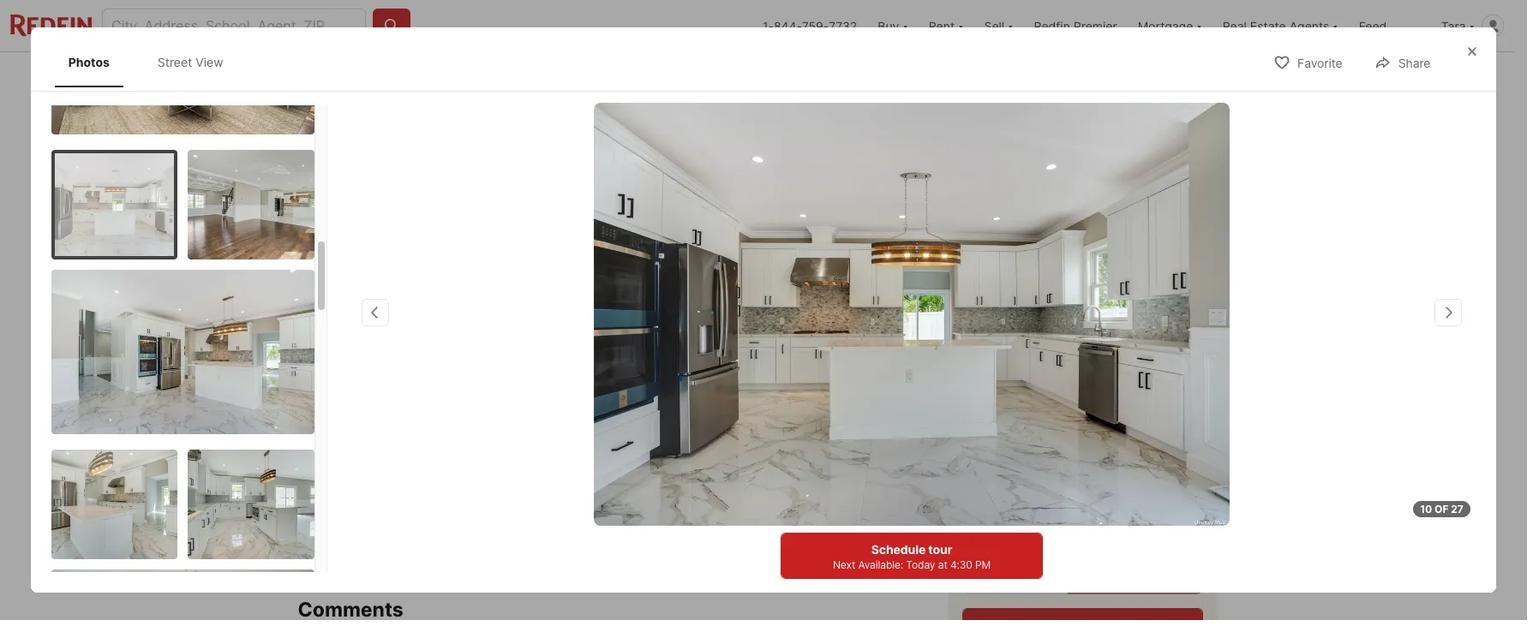 Task type: vqa. For each thing, say whether or not it's contained in the screenshot.
'1-844-759-7732' LINK
yes



Task type: describe. For each thing, give the bounding box(es) containing it.
nov 4 saturday
[[1130, 472, 1176, 531]]

with
[[996, 445, 1025, 462]]

of
[[1435, 503, 1449, 516]]

tour in person list box
[[962, 557, 1203, 595]]

City, Address, School, Agent, ZIP search field
[[102, 9, 366, 43]]

redfin premier
[[1034, 18, 1117, 33]]

$1,488,000 est. $10,185
[[298, 504, 411, 547]]

tour in person
[[973, 569, 1053, 581]]

schedule
[[871, 543, 926, 557]]

2
[[978, 484, 998, 522]]

agent
[[1142, 445, 1180, 462]]

favorite button
[[1259, 45, 1357, 80]]

share
[[1398, 56, 1431, 70]]

new construction
[[318, 119, 430, 132]]

pm
[[975, 559, 991, 572]]

27 inside dialog
[[1451, 503, 1464, 516]]

165 3rd st
[[298, 465, 366, 482]]

saturday
[[1130, 520, 1176, 531]]

27 photos button
[[1092, 363, 1203, 397]]

844-
[[774, 18, 802, 33]]

3,200 sq ft
[[691, 504, 750, 547]]

person
[[1015, 569, 1053, 581]]

photos
[[68, 55, 110, 69]]

feed button
[[1349, 0, 1431, 51]]

street view
[[158, 55, 223, 69]]

tour with a redfin premier agent
[[962, 445, 1180, 462]]

4:30
[[950, 559, 973, 572]]

27 inside button
[[1130, 372, 1145, 387]]

759-
[[802, 18, 829, 33]]

construction
[[345, 119, 430, 132]]

today
[[906, 559, 935, 572]]

tour for tour with a redfin premier agent
[[962, 445, 993, 462]]

redfin inside button
[[1034, 18, 1070, 33]]

3rd
[[326, 465, 349, 482]]

3,200
[[691, 504, 750, 528]]

in
[[1002, 569, 1012, 581]]

tour for tour in person
[[973, 569, 1000, 581]]

2 tab from the left
[[411, 56, 506, 97]]

nov 3 friday
[[1055, 472, 1086, 531]]

street view tab
[[144, 41, 237, 84]]

available:
[[858, 559, 903, 572]]

1 vertical spatial premier
[[1086, 445, 1139, 462]]

premier inside button
[[1074, 18, 1117, 33]]

4.5 baths
[[610, 504, 647, 547]]

1-
[[763, 18, 774, 33]]

next
[[833, 559, 856, 572]]

165 3rd st image
[[594, 103, 1230, 526]]

1 horizontal spatial tab list
[[298, 52, 867, 97]]

baths
[[610, 530, 647, 547]]

schedule tour next available: today at 4:30 pm
[[833, 543, 991, 572]]

3
[[1055, 484, 1075, 522]]

st
[[352, 465, 366, 482]]

share button
[[1360, 45, 1445, 80]]

new
[[318, 119, 343, 132]]

-
[[374, 433, 379, 447]]

redfin premier button
[[1024, 0, 1128, 51]]

4 tab from the left
[[634, 56, 771, 97]]

nov for 2
[[978, 472, 1001, 485]]

submit search image
[[383, 17, 400, 34]]

photos
[[1148, 372, 1188, 387]]

5 tab from the left
[[771, 56, 854, 97]]



Task type: locate. For each thing, give the bounding box(es) containing it.
thursday
[[978, 520, 1026, 531]]

10 of 27
[[1420, 503, 1464, 516]]

tour inside tour in person list box
[[973, 569, 1000, 581]]

nov down agent
[[1130, 472, 1153, 485]]

redfin
[[1034, 18, 1070, 33], [1040, 445, 1083, 462]]

est.
[[298, 532, 319, 547]]

favorite
[[1298, 56, 1343, 70]]

1-844-759-7732
[[763, 18, 857, 33]]

nov down tour with a redfin premier agent in the bottom of the page
[[1055, 472, 1078, 485]]

10
[[1420, 503, 1432, 516]]

$10,185
[[322, 532, 365, 547]]

baths link
[[610, 530, 647, 547]]

sale
[[340, 433, 370, 447]]

image image
[[51, 0, 314, 134], [188, 150, 314, 259], [55, 153, 174, 256], [51, 270, 314, 434], [51, 450, 178, 559], [188, 450, 314, 559]]

3 nov from the left
[[1130, 472, 1153, 485]]

premier
[[1074, 18, 1117, 33], [1086, 445, 1139, 462]]

1 horizontal spatial 27
[[1451, 503, 1464, 516]]

new construction link
[[298, 100, 942, 414]]

2 horizontal spatial nov
[[1130, 472, 1153, 485]]

2 nov from the left
[[1055, 472, 1078, 485]]

tour left in
[[973, 569, 1000, 581]]

map entry image
[[808, 431, 922, 545]]

0 horizontal spatial nov
[[978, 472, 1001, 485]]

0 vertical spatial redfin
[[1034, 18, 1070, 33]]

nov inside nov 3 friday
[[1055, 472, 1078, 485]]

1 vertical spatial 27
[[1451, 503, 1464, 516]]

dialog containing photos
[[31, 0, 1497, 621]]

0 vertical spatial 27
[[1130, 372, 1145, 387]]

friday
[[1055, 520, 1086, 531]]

feed
[[1359, 18, 1387, 33]]

27 left photos
[[1130, 372, 1145, 387]]

tab list containing photos
[[51, 38, 254, 87]]

1-844-759-7732 link
[[763, 18, 857, 33]]

4
[[1130, 484, 1151, 522]]

view
[[196, 55, 223, 69]]

a
[[1028, 445, 1036, 462]]

nov down with at the bottom right of the page
[[978, 472, 1001, 485]]

for sale -
[[313, 433, 382, 447]]

7732
[[829, 18, 857, 33]]

27 photos
[[1130, 372, 1188, 387]]

nov inside the nov 2 thursday
[[978, 472, 1001, 485]]

photos tab
[[55, 41, 123, 84]]

nov inside the nov 4 saturday
[[1130, 472, 1153, 485]]

1 horizontal spatial nov
[[1055, 472, 1078, 485]]

tab list
[[51, 38, 254, 87], [298, 52, 867, 97]]

165
[[298, 465, 322, 482]]

sq
[[691, 530, 708, 547]]

tab
[[298, 56, 411, 97], [411, 56, 506, 97], [506, 56, 634, 97], [634, 56, 771, 97], [771, 56, 854, 97]]

nov 2 thursday
[[978, 472, 1026, 531]]

1 tab from the left
[[298, 56, 411, 97]]

0 horizontal spatial 27
[[1130, 372, 1145, 387]]

4.5
[[610, 504, 641, 528]]

1 nov from the left
[[978, 472, 1001, 485]]

for
[[313, 433, 337, 447]]

1 vertical spatial tour
[[973, 569, 1000, 581]]

1 vertical spatial redfin
[[1040, 445, 1083, 462]]

0 vertical spatial premier
[[1074, 18, 1117, 33]]

3 tab from the left
[[506, 56, 634, 97]]

$1,488,000
[[298, 504, 411, 528]]

dialog
[[31, 0, 1497, 621]]

next image
[[1182, 489, 1210, 516]]

tour left with at the bottom right of the page
[[962, 445, 993, 462]]

street
[[158, 55, 192, 69]]

nov for 3
[[1055, 472, 1078, 485]]

at
[[938, 559, 948, 572]]

0 vertical spatial tour
[[962, 445, 993, 462]]

27
[[1130, 372, 1145, 387], [1451, 503, 1464, 516]]

tour
[[962, 445, 993, 462], [973, 569, 1000, 581]]

tour
[[928, 543, 952, 557]]

nov for 4
[[1130, 472, 1153, 485]]

0 horizontal spatial tab list
[[51, 38, 254, 87]]

27 right of
[[1451, 503, 1464, 516]]

option
[[1068, 557, 1203, 595]]

None button
[[1048, 465, 1117, 539], [972, 466, 1041, 539], [1124, 466, 1193, 539], [1048, 465, 1117, 539], [972, 466, 1041, 539], [1124, 466, 1193, 539]]

nov
[[978, 472, 1001, 485], [1055, 472, 1078, 485], [1130, 472, 1153, 485]]

165 3rd st, hicksville, ny 11801 image
[[298, 100, 942, 411], [948, 100, 1217, 252], [948, 259, 1217, 411]]

ft
[[712, 530, 725, 547]]



